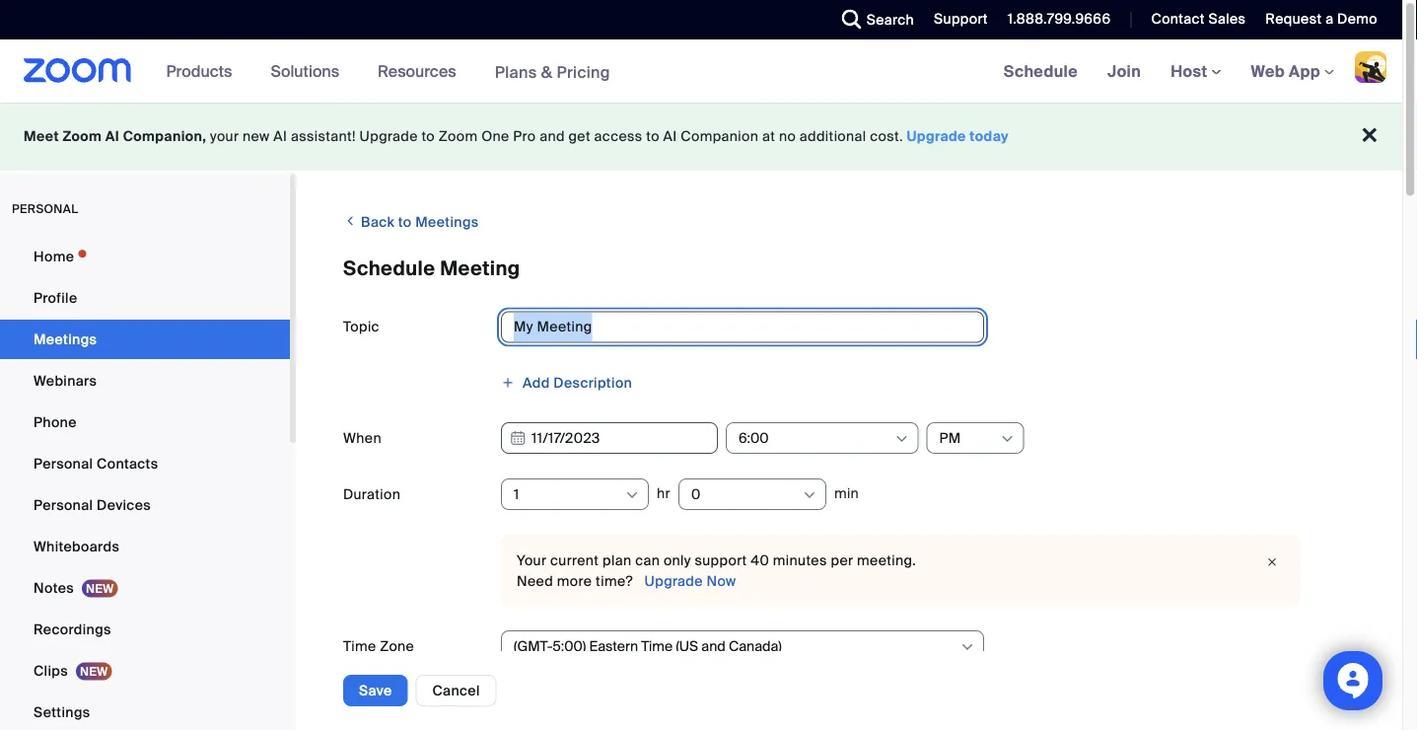 Task type: describe. For each thing, give the bounding box(es) containing it.
sales
[[1209, 10, 1246, 28]]

one
[[482, 127, 510, 146]]

cancel
[[433, 681, 480, 700]]

web app
[[1252, 61, 1321, 81]]

resources
[[378, 61, 456, 81]]

new
[[243, 127, 270, 146]]

pm button
[[940, 423, 999, 453]]

0 horizontal spatial to
[[398, 213, 412, 231]]

join link
[[1093, 39, 1157, 103]]

schedule for schedule
[[1004, 61, 1078, 81]]

zoom logo image
[[24, 58, 132, 83]]

personal for personal contacts
[[34, 454, 93, 473]]

search
[[867, 10, 915, 29]]

1 show options image from the left
[[894, 431, 910, 447]]

personal
[[12, 201, 78, 217]]

0
[[692, 485, 701, 503]]

companion,
[[123, 127, 207, 146]]

your current plan can only support 40 minutes per meeting. need more time? upgrade now
[[517, 552, 917, 590]]

demo
[[1338, 10, 1378, 28]]

add description
[[523, 373, 633, 392]]

1 ai from the left
[[105, 127, 119, 146]]

1 zoom from the left
[[63, 127, 102, 146]]

1.888.799.9666 button up "schedule" link
[[1008, 10, 1111, 28]]

no
[[779, 127, 796, 146]]

profile link
[[0, 278, 290, 318]]

webinars link
[[0, 361, 290, 401]]

1
[[514, 485, 520, 503]]

your
[[517, 552, 547, 570]]

only
[[664, 552, 691, 570]]

host button
[[1171, 61, 1222, 81]]

pricing
[[557, 61, 611, 82]]

additional
[[800, 127, 867, 146]]

web
[[1252, 61, 1286, 81]]

save
[[359, 681, 392, 700]]

plans & pricing
[[495, 61, 611, 82]]

back to meetings
[[358, 213, 479, 231]]

host
[[1171, 61, 1212, 81]]

notes link
[[0, 568, 290, 608]]

current
[[551, 552, 599, 570]]

product information navigation
[[152, 39, 625, 104]]

2 horizontal spatial show options image
[[960, 639, 976, 655]]

app
[[1290, 61, 1321, 81]]

personal devices link
[[0, 485, 290, 525]]

resources button
[[378, 39, 465, 103]]

When text field
[[501, 422, 718, 454]]

1 horizontal spatial to
[[422, 127, 435, 146]]

personal menu menu
[[0, 237, 290, 730]]

need
[[517, 572, 554, 590]]

&
[[541, 61, 553, 82]]

recordings link
[[0, 610, 290, 649]]

personal contacts link
[[0, 444, 290, 483]]

add description button
[[501, 368, 633, 398]]

time?
[[596, 572, 633, 590]]

support
[[934, 10, 988, 28]]

request a demo
[[1266, 10, 1378, 28]]

whiteboards link
[[0, 527, 290, 566]]

zone
[[380, 637, 415, 655]]

back
[[361, 213, 395, 231]]

meetings link
[[0, 320, 290, 359]]

time
[[343, 637, 376, 655]]

personal contacts
[[34, 454, 158, 473]]

3 ai from the left
[[664, 127, 677, 146]]

webinars
[[34, 371, 97, 390]]

time zone
[[343, 637, 415, 655]]

solutions button
[[271, 39, 348, 103]]

profile picture image
[[1356, 51, 1387, 83]]

home link
[[0, 237, 290, 276]]

per
[[831, 552, 854, 570]]

1.888.799.9666
[[1008, 10, 1111, 28]]

select start time text field
[[739, 423, 893, 453]]

Topic text field
[[501, 311, 985, 343]]

companion
[[681, 127, 759, 146]]

settings
[[34, 703, 90, 721]]

products
[[166, 61, 232, 81]]

meet zoom ai companion, your new ai assistant! upgrade to zoom one pro and get access to ai companion at no additional cost. upgrade today
[[24, 127, 1009, 146]]

get
[[569, 127, 591, 146]]

recordings
[[34, 620, 111, 638]]

phone link
[[0, 403, 290, 442]]

close image
[[1261, 553, 1285, 572]]

select time zone text field
[[514, 631, 959, 661]]

left image
[[343, 211, 358, 231]]

0 button
[[692, 480, 801, 509]]

today
[[970, 127, 1009, 146]]

contacts
[[97, 454, 158, 473]]



Task type: locate. For each thing, give the bounding box(es) containing it.
show options image for 1
[[625, 487, 640, 503]]

1 horizontal spatial upgrade
[[645, 572, 703, 590]]

at
[[763, 127, 776, 146]]

schedule for schedule meeting
[[343, 256, 435, 281]]

clips
[[34, 662, 68, 680]]

zoom right meet
[[63, 127, 102, 146]]

show options image
[[625, 487, 640, 503], [802, 487, 818, 503], [960, 639, 976, 655]]

pro
[[513, 127, 536, 146]]

0 vertical spatial personal
[[34, 454, 93, 473]]

settings link
[[0, 693, 290, 730]]

to
[[422, 127, 435, 146], [647, 127, 660, 146], [398, 213, 412, 231]]

0 vertical spatial schedule
[[1004, 61, 1078, 81]]

1 horizontal spatial schedule
[[1004, 61, 1078, 81]]

support
[[695, 552, 747, 570]]

0 horizontal spatial zoom
[[63, 127, 102, 146]]

hr
[[657, 484, 671, 502]]

assistant!
[[291, 127, 356, 146]]

and
[[540, 127, 565, 146]]

upgrade down product information navigation
[[360, 127, 418, 146]]

2 show options image from the left
[[1000, 431, 1016, 447]]

topic
[[343, 318, 380, 336]]

show options image for 0
[[802, 487, 818, 503]]

save button
[[343, 675, 408, 706]]

0 horizontal spatial meetings
[[34, 330, 97, 348]]

your
[[210, 127, 239, 146]]

0 horizontal spatial ai
[[105, 127, 119, 146]]

profile
[[34, 289, 77, 307]]

can
[[636, 552, 660, 570]]

personal
[[34, 454, 93, 473], [34, 496, 93, 514]]

meetings inside personal menu menu
[[34, 330, 97, 348]]

duration
[[343, 485, 401, 503]]

pm
[[940, 429, 962, 447]]

devices
[[97, 496, 151, 514]]

1 horizontal spatial show options image
[[802, 487, 818, 503]]

solutions
[[271, 61, 339, 81]]

1 horizontal spatial ai
[[274, 127, 287, 146]]

personal up whiteboards
[[34, 496, 93, 514]]

meetings up schedule meeting on the left top of the page
[[416, 213, 479, 231]]

2 horizontal spatial upgrade
[[907, 127, 967, 146]]

meetings
[[416, 213, 479, 231], [34, 330, 97, 348]]

1.888.799.9666 button
[[993, 0, 1116, 39], [1008, 10, 1111, 28]]

meet zoom ai companion, footer
[[0, 103, 1403, 171]]

plans
[[495, 61, 537, 82]]

ai left companion,
[[105, 127, 119, 146]]

2 horizontal spatial to
[[647, 127, 660, 146]]

to right the back
[[398, 213, 412, 231]]

1 vertical spatial schedule
[[343, 256, 435, 281]]

schedule link
[[989, 39, 1093, 103]]

schedule inside meetings navigation
[[1004, 61, 1078, 81]]

show options image right pm "dropdown button"
[[1000, 431, 1016, 447]]

0 horizontal spatial show options image
[[625, 487, 640, 503]]

home
[[34, 247, 74, 265]]

2 horizontal spatial ai
[[664, 127, 677, 146]]

banner containing products
[[0, 39, 1403, 104]]

phone
[[34, 413, 77, 431]]

whiteboards
[[34, 537, 120, 555]]

a
[[1326, 10, 1334, 28]]

plan
[[603, 552, 632, 570]]

personal down phone
[[34, 454, 93, 473]]

1 horizontal spatial zoom
[[439, 127, 478, 146]]

minutes
[[773, 552, 827, 570]]

1 button
[[514, 480, 624, 509]]

search button
[[828, 0, 920, 39]]

meeting
[[440, 256, 521, 281]]

contact sales link
[[1137, 0, 1251, 39], [1152, 10, 1246, 28]]

cost.
[[870, 127, 904, 146]]

upgrade inside your current plan can only support 40 minutes per meeting. need more time? upgrade now
[[645, 572, 703, 590]]

meeting.
[[857, 552, 917, 570]]

contact sales
[[1152, 10, 1246, 28]]

schedule down 1.888.799.9666
[[1004, 61, 1078, 81]]

min
[[835, 484, 860, 502]]

add
[[523, 373, 550, 392]]

join
[[1108, 61, 1142, 81]]

zoom
[[63, 127, 102, 146], [439, 127, 478, 146]]

personal for personal devices
[[34, 496, 93, 514]]

2 zoom from the left
[[439, 127, 478, 146]]

0 horizontal spatial schedule
[[343, 256, 435, 281]]

meetings up webinars on the left of the page
[[34, 330, 97, 348]]

to down resources dropdown button
[[422, 127, 435, 146]]

to right access
[[647, 127, 660, 146]]

40
[[751, 552, 770, 570]]

1.888.799.9666 button up join
[[993, 0, 1116, 39]]

clips link
[[0, 651, 290, 691]]

upgrade down only
[[645, 572, 703, 590]]

meetings navigation
[[989, 39, 1403, 104]]

upgrade right cost.
[[907, 127, 967, 146]]

more
[[557, 572, 592, 590]]

personal devices
[[34, 496, 151, 514]]

back to meetings link
[[343, 205, 479, 238]]

products button
[[166, 39, 241, 103]]

0 horizontal spatial upgrade
[[360, 127, 418, 146]]

schedule meeting
[[343, 256, 521, 281]]

1 personal from the top
[[34, 454, 93, 473]]

add image
[[501, 376, 515, 389]]

banner
[[0, 39, 1403, 104]]

0 vertical spatial meetings
[[416, 213, 479, 231]]

schedule
[[1004, 61, 1078, 81], [343, 256, 435, 281]]

meet
[[24, 127, 59, 146]]

ai left the "companion"
[[664, 127, 677, 146]]

description
[[554, 373, 633, 392]]

0 horizontal spatial show options image
[[894, 431, 910, 447]]

show options image left pm
[[894, 431, 910, 447]]

support link
[[920, 0, 993, 39], [934, 10, 988, 28]]

show options image
[[894, 431, 910, 447], [1000, 431, 1016, 447]]

ai right new in the left of the page
[[274, 127, 287, 146]]

request
[[1266, 10, 1323, 28]]

now
[[707, 572, 737, 590]]

1 vertical spatial personal
[[34, 496, 93, 514]]

1 vertical spatial meetings
[[34, 330, 97, 348]]

contact
[[1152, 10, 1205, 28]]

2 ai from the left
[[274, 127, 287, 146]]

1 horizontal spatial show options image
[[1000, 431, 1016, 447]]

access
[[595, 127, 643, 146]]

zoom left one
[[439, 127, 478, 146]]

web app button
[[1252, 61, 1335, 81]]

2 personal from the top
[[34, 496, 93, 514]]

schedule down the back
[[343, 256, 435, 281]]

when
[[343, 429, 382, 447]]

1 horizontal spatial meetings
[[416, 213, 479, 231]]

notes
[[34, 579, 74, 597]]

upgrade now link
[[641, 572, 737, 590]]

cancel button
[[416, 675, 497, 706]]



Task type: vqa. For each thing, say whether or not it's contained in the screenshot.
Zoom
yes



